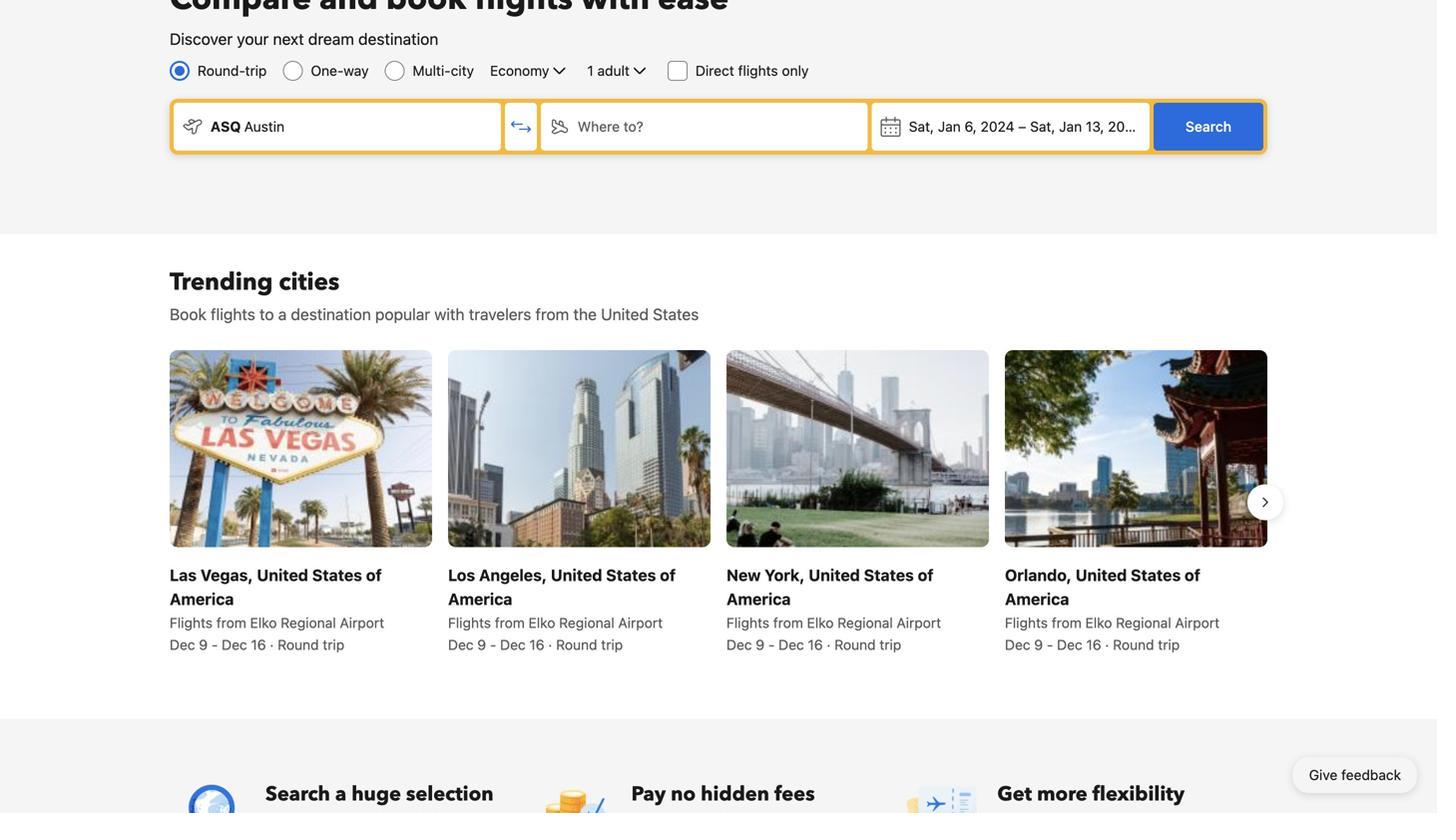 Task type: locate. For each thing, give the bounding box(es) containing it.
states inside new york, united states of america flights from elko regional airport dec 9 - dec 16 · round trip
[[864, 566, 914, 585]]

flights
[[170, 615, 213, 631], [448, 615, 491, 631], [727, 615, 770, 631], [1005, 615, 1048, 631]]

1 vertical spatial search
[[266, 781, 330, 809]]

flights inside las vegas, united states of america flights from elko regional airport dec 9 - dec 16 · round trip
[[170, 615, 213, 631]]

america for york,
[[727, 590, 791, 609]]

united right the angeles, at bottom left
[[551, 566, 603, 585]]

states inside los angeles, united states of america flights from elko regional airport dec 9 - dec 16 · round trip
[[606, 566, 656, 585]]

3 elko from the left
[[807, 615, 834, 631]]

3 16 from the left
[[808, 637, 823, 653]]

united inside los angeles, united states of america flights from elko regional airport dec 9 - dec 16 · round trip
[[551, 566, 603, 585]]

discover
[[170, 29, 233, 48]]

1 - from the left
[[212, 637, 218, 653]]

sat, left 6,
[[909, 118, 935, 135]]

flights left to
[[211, 305, 255, 324]]

0 horizontal spatial flights
[[211, 305, 255, 324]]

4 9 from the left
[[1035, 637, 1044, 653]]

dec
[[170, 637, 195, 653], [222, 637, 247, 653], [448, 637, 474, 653], [500, 637, 526, 653], [727, 637, 752, 653], [779, 637, 804, 653], [1005, 637, 1031, 653], [1057, 637, 1083, 653]]

2 16 from the left
[[530, 637, 545, 653]]

· for york,
[[827, 637, 831, 653]]

0 vertical spatial a
[[278, 305, 287, 324]]

from down the angeles, at bottom left
[[495, 615, 525, 631]]

flights for new york, united states of america
[[727, 615, 770, 631]]

economy
[[490, 62, 550, 79]]

from for new york, united states of america
[[774, 615, 804, 631]]

one-
[[311, 62, 344, 79]]

1 horizontal spatial a
[[335, 781, 347, 809]]

4 flights from the left
[[1005, 615, 1048, 631]]

9 inside los angeles, united states of america flights from elko regional airport dec 9 - dec 16 · round trip
[[478, 637, 486, 653]]

4 dec from the left
[[500, 637, 526, 653]]

from for los angeles, united states of america
[[495, 615, 525, 631]]

pay
[[632, 781, 666, 809]]

direct
[[696, 62, 735, 79]]

1 vertical spatial destination
[[291, 305, 371, 324]]

1 regional from the left
[[281, 615, 336, 631]]

angeles,
[[479, 566, 547, 585]]

1 america from the left
[[170, 590, 234, 609]]

united right vegas,
[[257, 566, 308, 585]]

vegas,
[[201, 566, 253, 585]]

16 inside new york, united states of america flights from elko regional airport dec 9 - dec 16 · round trip
[[808, 637, 823, 653]]

sat, right –
[[1031, 118, 1056, 135]]

7 dec from the left
[[1005, 637, 1031, 653]]

regional inside new york, united states of america flights from elko regional airport dec 9 - dec 16 · round trip
[[838, 615, 893, 631]]

jan left 6,
[[938, 118, 961, 135]]

flights
[[738, 62, 778, 79], [211, 305, 255, 324]]

13,
[[1086, 118, 1105, 135]]

3 round from the left
[[835, 637, 876, 653]]

trending cities book flights to a destination popular with travelers from the united states
[[170, 266, 699, 324]]

states
[[653, 305, 699, 324], [312, 566, 362, 585], [606, 566, 656, 585], [864, 566, 914, 585], [1131, 566, 1181, 585]]

-
[[212, 637, 218, 653], [490, 637, 497, 653], [769, 637, 775, 653], [1047, 637, 1054, 653]]

2024 right 13, on the top of page
[[1109, 118, 1142, 135]]

sat, jan 6, 2024 – sat, jan 13, 2024 button
[[872, 103, 1150, 151]]

of for las vegas, united states of america
[[366, 566, 382, 585]]

- inside new york, united states of america flights from elko regional airport dec 9 - dec 16 · round trip
[[769, 637, 775, 653]]

elko inside los angeles, united states of america flights from elko regional airport dec 9 - dec 16 · round trip
[[529, 615, 556, 631]]

4 regional from the left
[[1116, 615, 1172, 631]]

regional
[[281, 615, 336, 631], [559, 615, 615, 631], [838, 615, 893, 631], [1116, 615, 1172, 631]]

america down los
[[448, 590, 513, 609]]

america inside new york, united states of america flights from elko regional airport dec 9 - dec 16 · round trip
[[727, 590, 791, 609]]

united for los angeles, united states of america
[[551, 566, 603, 585]]

4 16 from the left
[[1087, 637, 1102, 653]]

round
[[278, 637, 319, 653], [556, 637, 598, 653], [835, 637, 876, 653], [1113, 637, 1155, 653]]

16
[[251, 637, 266, 653], [530, 637, 545, 653], [808, 637, 823, 653], [1087, 637, 1102, 653]]

airport
[[340, 615, 385, 631], [618, 615, 663, 631], [897, 615, 942, 631], [1176, 615, 1220, 631]]

1 horizontal spatial 2024
[[1109, 118, 1142, 135]]

jan left 13, on the top of page
[[1060, 118, 1083, 135]]

4 airport from the left
[[1176, 615, 1220, 631]]

9 down orlando,
[[1035, 637, 1044, 653]]

trip inside los angeles, united states of america flights from elko regional airport dec 9 - dec 16 · round trip
[[601, 637, 623, 653]]

the
[[574, 305, 597, 324]]

round inside new york, united states of america flights from elko regional airport dec 9 - dec 16 · round trip
[[835, 637, 876, 653]]

1 adult button
[[585, 59, 652, 83]]

3 of from the left
[[918, 566, 934, 585]]

3 regional from the left
[[838, 615, 893, 631]]

2 round from the left
[[556, 637, 598, 653]]

2 elko from the left
[[529, 615, 556, 631]]

united right york,
[[809, 566, 860, 585]]

- inside los angeles, united states of america flights from elko regional airport dec 9 - dec 16 · round trip
[[490, 637, 497, 653]]

0 horizontal spatial search
[[266, 781, 330, 809]]

9 down vegas,
[[199, 637, 208, 653]]

1 9 from the left
[[199, 637, 208, 653]]

9
[[199, 637, 208, 653], [478, 637, 486, 653], [756, 637, 765, 653], [1035, 637, 1044, 653]]

round-
[[198, 62, 245, 79]]

1 horizontal spatial search
[[1186, 118, 1232, 135]]

1 flights from the left
[[170, 615, 213, 631]]

9 for los angeles, united states of america
[[478, 637, 486, 653]]

flights for las vegas, united states of america
[[170, 615, 213, 631]]

trip
[[245, 62, 267, 79], [323, 637, 345, 653], [601, 637, 623, 653], [880, 637, 902, 653], [1159, 637, 1180, 653]]

search
[[1186, 118, 1232, 135], [266, 781, 330, 809]]

3 · from the left
[[827, 637, 831, 653]]

round inside los angeles, united states of america flights from elko regional airport dec 9 - dec 16 · round trip
[[556, 637, 598, 653]]

4 elko from the left
[[1086, 615, 1113, 631]]

16 inside las vegas, united states of america flights from elko regional airport dec 9 - dec 16 · round trip
[[251, 637, 266, 653]]

16 inside the orlando, united states of america flights from elko regional airport dec 9 - dec 16 · round trip
[[1087, 637, 1102, 653]]

new york, united states of america image
[[727, 350, 989, 547]]

flights down new
[[727, 615, 770, 631]]

1 horizontal spatial flights
[[738, 62, 778, 79]]

4 of from the left
[[1185, 566, 1201, 585]]

·
[[270, 637, 274, 653], [549, 637, 553, 653], [827, 637, 831, 653], [1106, 637, 1110, 653]]

· inside los angeles, united states of america flights from elko regional airport dec 9 - dec 16 · round trip
[[549, 637, 553, 653]]

2 9 from the left
[[478, 637, 486, 653]]

2024
[[981, 118, 1015, 135], [1109, 118, 1142, 135]]

3 airport from the left
[[897, 615, 942, 631]]

3 - from the left
[[769, 637, 775, 653]]

states for las vegas, united states of america
[[312, 566, 362, 585]]

a right to
[[278, 305, 287, 324]]

1 sat, from the left
[[909, 118, 935, 135]]

elko for vegas,
[[250, 615, 277, 631]]

regional for vegas,
[[281, 615, 336, 631]]

16 inside los angeles, united states of america flights from elko regional airport dec 9 - dec 16 · round trip
[[530, 637, 545, 653]]

jan
[[938, 118, 961, 135], [1060, 118, 1083, 135]]

new
[[727, 566, 761, 585]]

america
[[170, 590, 234, 609], [448, 590, 513, 609], [727, 590, 791, 609], [1005, 590, 1070, 609]]

regional inside las vegas, united states of america flights from elko regional airport dec 9 - dec 16 · round trip
[[281, 615, 336, 631]]

elko inside new york, united states of america flights from elko regional airport dec 9 - dec 16 · round trip
[[807, 615, 834, 631]]

a
[[278, 305, 287, 324], [335, 781, 347, 809]]

1 elko from the left
[[250, 615, 277, 631]]

1 horizontal spatial sat,
[[1031, 118, 1056, 135]]

asq austin
[[211, 118, 285, 135]]

america down new
[[727, 590, 791, 609]]

0 horizontal spatial sat,
[[909, 118, 935, 135]]

travelers
[[469, 305, 532, 324]]

united right the
[[601, 305, 649, 324]]

one-way
[[311, 62, 369, 79]]

airport inside new york, united states of america flights from elko regional airport dec 9 - dec 16 · round trip
[[897, 615, 942, 631]]

america inside los angeles, united states of america flights from elko regional airport dec 9 - dec 16 · round trip
[[448, 590, 513, 609]]

9 inside new york, united states of america flights from elko regional airport dec 9 - dec 16 · round trip
[[756, 637, 765, 653]]

elko inside las vegas, united states of america flights from elko regional airport dec 9 - dec 16 · round trip
[[250, 615, 277, 631]]

0 vertical spatial flights
[[738, 62, 778, 79]]

- for las vegas, united states of america
[[212, 637, 218, 653]]

3 9 from the left
[[756, 637, 765, 653]]

flights down las
[[170, 615, 213, 631]]

america inside the orlando, united states of america flights from elko regional airport dec 9 - dec 16 · round trip
[[1005, 590, 1070, 609]]

round-trip
[[198, 62, 267, 79]]

from inside trending cities book flights to a destination popular with travelers from the united states
[[536, 305, 569, 324]]

- inside las vegas, united states of america flights from elko regional airport dec 9 - dec 16 · round trip
[[212, 637, 218, 653]]

multi-
[[413, 62, 451, 79]]

city
[[451, 62, 474, 79]]

trip for los angeles, united states of america
[[601, 637, 623, 653]]

from inside new york, united states of america flights from elko regional airport dec 9 - dec 16 · round trip
[[774, 615, 804, 631]]

airport inside los angeles, united states of america flights from elko regional airport dec 9 - dec 16 · round trip
[[618, 615, 663, 631]]

of inside los angeles, united states of america flights from elko regional airport dec 9 - dec 16 · round trip
[[660, 566, 676, 585]]

flights down orlando,
[[1005, 615, 1048, 631]]

airport inside las vegas, united states of america flights from elko regional airport dec 9 - dec 16 · round trip
[[340, 615, 385, 631]]

16 for york,
[[808, 637, 823, 653]]

where to? button
[[541, 103, 868, 151]]

search button
[[1154, 103, 1264, 151]]

more
[[1037, 781, 1088, 809]]

- for new york, united states of america
[[769, 637, 775, 653]]

united right orlando,
[[1076, 566, 1127, 585]]

3 flights from the left
[[727, 615, 770, 631]]

destination
[[358, 29, 439, 48], [291, 305, 371, 324]]

next
[[273, 29, 304, 48]]

trip inside las vegas, united states of america flights from elko regional airport dec 9 - dec 16 · round trip
[[323, 637, 345, 653]]

9 down the angeles, at bottom left
[[478, 637, 486, 653]]

united inside las vegas, united states of america flights from elko regional airport dec 9 - dec 16 · round trip
[[257, 566, 308, 585]]

2 regional from the left
[[559, 615, 615, 631]]

a left huge
[[335, 781, 347, 809]]

3 america from the left
[[727, 590, 791, 609]]

4 america from the left
[[1005, 590, 1070, 609]]

round inside las vegas, united states of america flights from elko regional airport dec 9 - dec 16 · round trip
[[278, 637, 319, 653]]

2 of from the left
[[660, 566, 676, 585]]

flights down los
[[448, 615, 491, 631]]

sat,
[[909, 118, 935, 135], [1031, 118, 1056, 135]]

states inside the orlando, united states of america flights from elko regional airport dec 9 - dec 16 · round trip
[[1131, 566, 1181, 585]]

1 · from the left
[[270, 637, 274, 653]]

flights left only
[[738, 62, 778, 79]]

america down orlando,
[[1005, 590, 1070, 609]]

2 airport from the left
[[618, 615, 663, 631]]

9 down new
[[756, 637, 765, 653]]

from inside los angeles, united states of america flights from elko regional airport dec 9 - dec 16 · round trip
[[495, 615, 525, 631]]

from inside the orlando, united states of america flights from elko regional airport dec 9 - dec 16 · round trip
[[1052, 615, 1082, 631]]

elko
[[250, 615, 277, 631], [529, 615, 556, 631], [807, 615, 834, 631], [1086, 615, 1113, 631]]

america down las
[[170, 590, 234, 609]]

· inside las vegas, united states of america flights from elko regional airport dec 9 - dec 16 · round trip
[[270, 637, 274, 653]]

16 for angeles,
[[530, 637, 545, 653]]

9 inside las vegas, united states of america flights from elko regional airport dec 9 - dec 16 · round trip
[[199, 637, 208, 653]]

multi-city
[[413, 62, 474, 79]]

· for angeles,
[[549, 637, 553, 653]]

1 of from the left
[[366, 566, 382, 585]]

2 - from the left
[[490, 637, 497, 653]]

1 adult
[[587, 62, 630, 79]]

1 airport from the left
[[340, 615, 385, 631]]

- down the angeles, at bottom left
[[490, 637, 497, 653]]

· inside new york, united states of america flights from elko regional airport dec 9 - dec 16 · round trip
[[827, 637, 831, 653]]

1 16 from the left
[[251, 637, 266, 653]]

of for los angeles, united states of america
[[660, 566, 676, 585]]

trip inside new york, united states of america flights from elko regional airport dec 9 - dec 16 · round trip
[[880, 637, 902, 653]]

- down orlando,
[[1047, 637, 1054, 653]]

los angeles, united states of america flights from elko regional airport dec 9 - dec 16 · round trip
[[448, 566, 676, 653]]

asq
[[211, 118, 241, 135]]

united inside new york, united states of america flights from elko regional airport dec 9 - dec 16 · round trip
[[809, 566, 860, 585]]

1 horizontal spatial jan
[[1060, 118, 1083, 135]]

give
[[1310, 767, 1338, 784]]

4 round from the left
[[1113, 637, 1155, 653]]

2 · from the left
[[549, 637, 553, 653]]

regional inside los angeles, united states of america flights from elko regional airport dec 9 - dec 16 · round trip
[[559, 615, 615, 631]]

destination inside trending cities book flights to a destination popular with travelers from the united states
[[291, 305, 371, 324]]

from
[[536, 305, 569, 324], [216, 615, 246, 631], [495, 615, 525, 631], [774, 615, 804, 631], [1052, 615, 1082, 631]]

flights inside new york, united states of america flights from elko regional airport dec 9 - dec 16 · round trip
[[727, 615, 770, 631]]

2 flights from the left
[[448, 615, 491, 631]]

states inside las vegas, united states of america flights from elko regional airport dec 9 - dec 16 · round trip
[[312, 566, 362, 585]]

of inside new york, united states of america flights from elko regional airport dec 9 - dec 16 · round trip
[[918, 566, 934, 585]]

4 · from the left
[[1106, 637, 1110, 653]]

0 vertical spatial search
[[1186, 118, 1232, 135]]

elko for angeles,
[[529, 615, 556, 631]]

from down orlando,
[[1052, 615, 1082, 631]]

1 jan from the left
[[938, 118, 961, 135]]

from down vegas,
[[216, 615, 246, 631]]

trip for new york, united states of america
[[880, 637, 902, 653]]

- down vegas,
[[212, 637, 218, 653]]

0 horizontal spatial jan
[[938, 118, 961, 135]]

1 vertical spatial flights
[[211, 305, 255, 324]]

1 round from the left
[[278, 637, 319, 653]]

of inside las vegas, united states of america flights from elko regional airport dec 9 - dec 16 · round trip
[[366, 566, 382, 585]]

round for york,
[[835, 637, 876, 653]]

- inside the orlando, united states of america flights from elko regional airport dec 9 - dec 16 · round trip
[[1047, 637, 1054, 653]]

to?
[[624, 118, 644, 135]]

destination up multi-
[[358, 29, 439, 48]]

- down york,
[[769, 637, 775, 653]]

8 dec from the left
[[1057, 637, 1083, 653]]

2 america from the left
[[448, 590, 513, 609]]

hidden
[[701, 781, 770, 809]]

round for angeles,
[[556, 637, 598, 653]]

1 dec from the left
[[170, 637, 195, 653]]

0 horizontal spatial a
[[278, 305, 287, 324]]

selection
[[406, 781, 494, 809]]

from left the
[[536, 305, 569, 324]]

from down york,
[[774, 615, 804, 631]]

united
[[601, 305, 649, 324], [257, 566, 308, 585], [551, 566, 603, 585], [809, 566, 860, 585], [1076, 566, 1127, 585]]

from inside las vegas, united states of america flights from elko regional airport dec 9 - dec 16 · round trip
[[216, 615, 246, 631]]

4 - from the left
[[1047, 637, 1054, 653]]

0 horizontal spatial 2024
[[981, 118, 1015, 135]]

region containing las vegas, united states of america
[[154, 342, 1284, 663]]

of
[[366, 566, 382, 585], [660, 566, 676, 585], [918, 566, 934, 585], [1185, 566, 1201, 585]]

destination down cities
[[291, 305, 371, 324]]

america inside las vegas, united states of america flights from elko regional airport dec 9 - dec 16 · round trip
[[170, 590, 234, 609]]

flights inside los angeles, united states of america flights from elko regional airport dec 9 - dec 16 · round trip
[[448, 615, 491, 631]]

flexibility
[[1093, 781, 1185, 809]]

search inside search 'button'
[[1186, 118, 1232, 135]]

2024 left –
[[981, 118, 1015, 135]]

round inside the orlando, united states of america flights from elko regional airport dec 9 - dec 16 · round trip
[[1113, 637, 1155, 653]]

dream
[[308, 29, 354, 48]]

discover your next dream destination
[[170, 29, 439, 48]]

0 vertical spatial destination
[[358, 29, 439, 48]]

region
[[154, 342, 1284, 663]]



Task type: vqa. For each thing, say whether or not it's contained in the screenshot.
Comfort 8.3
no



Task type: describe. For each thing, give the bounding box(es) containing it.
round for vegas,
[[278, 637, 319, 653]]

las vegas, united states of america flights from elko regional airport dec 9 - dec 16 · round trip
[[170, 566, 385, 653]]

united for las vegas, united states of america
[[257, 566, 308, 585]]

3 dec from the left
[[448, 637, 474, 653]]

where to?
[[578, 118, 644, 135]]

united inside trending cities book flights to a destination popular with travelers from the united states
[[601, 305, 649, 324]]

9 for las vegas, united states of america
[[199, 637, 208, 653]]

york,
[[765, 566, 805, 585]]

1
[[587, 62, 594, 79]]

5 dec from the left
[[727, 637, 752, 653]]

cities
[[279, 266, 340, 299]]

to
[[260, 305, 274, 324]]

get more flexibility
[[998, 781, 1185, 809]]

9 for new york, united states of america
[[756, 637, 765, 653]]

america for vegas,
[[170, 590, 234, 609]]

pay no hidden fees
[[632, 781, 815, 809]]

states for new york, united states of america
[[864, 566, 914, 585]]

of for new york, united states of america
[[918, 566, 934, 585]]

flights inside the orlando, united states of america flights from elko regional airport dec 9 - dec 16 · round trip
[[1005, 615, 1048, 631]]

popular
[[375, 305, 430, 324]]

2 sat, from the left
[[1031, 118, 1056, 135]]

9 inside the orlando, united states of america flights from elko regional airport dec 9 - dec 16 · round trip
[[1035, 637, 1044, 653]]

las vegas, united states of america image
[[170, 350, 432, 547]]

orlando,
[[1005, 566, 1072, 585]]

united inside the orlando, united states of america flights from elko regional airport dec 9 - dec 16 · round trip
[[1076, 566, 1127, 585]]

elko for york,
[[807, 615, 834, 631]]

states inside trending cities book flights to a destination popular with travelers from the united states
[[653, 305, 699, 324]]

–
[[1019, 118, 1027, 135]]

1 vertical spatial a
[[335, 781, 347, 809]]

- for los angeles, united states of america
[[490, 637, 497, 653]]

adult
[[598, 62, 630, 79]]

los angeles, united states of america image
[[448, 350, 711, 547]]

get
[[998, 781, 1032, 809]]

give feedback
[[1310, 767, 1402, 784]]

give feedback button
[[1294, 758, 1418, 794]]

sat, jan 6, 2024 – sat, jan 13, 2024
[[909, 118, 1142, 135]]

fees
[[775, 781, 815, 809]]

· inside the orlando, united states of america flights from elko regional airport dec 9 - dec 16 · round trip
[[1106, 637, 1110, 653]]

2 dec from the left
[[222, 637, 247, 653]]

16 for vegas,
[[251, 637, 266, 653]]

new york, united states of america flights from elko regional airport dec 9 - dec 16 · round trip
[[727, 566, 942, 653]]

trip inside the orlando, united states of america flights from elko regional airport dec 9 - dec 16 · round trip
[[1159, 637, 1180, 653]]

airport inside the orlando, united states of america flights from elko regional airport dec 9 - dec 16 · round trip
[[1176, 615, 1220, 631]]

a inside trending cities book flights to a destination popular with travelers from the united states
[[278, 305, 287, 324]]

your
[[237, 29, 269, 48]]

with
[[435, 305, 465, 324]]

regional inside the orlando, united states of america flights from elko regional airport dec 9 - dec 16 · round trip
[[1116, 615, 1172, 631]]

2 2024 from the left
[[1109, 118, 1142, 135]]

only
[[782, 62, 809, 79]]

las
[[170, 566, 197, 585]]

elko inside the orlando, united states of america flights from elko regional airport dec 9 - dec 16 · round trip
[[1086, 615, 1113, 631]]

feedback
[[1342, 767, 1402, 784]]

airport for los angeles, united states of america
[[618, 615, 663, 631]]

flights for los angeles, united states of america
[[448, 615, 491, 631]]

book
[[170, 305, 207, 324]]

of inside the orlando, united states of america flights from elko regional airport dec 9 - dec 16 · round trip
[[1185, 566, 1201, 585]]

flights inside trending cities book flights to a destination popular with travelers from the united states
[[211, 305, 255, 324]]

search for search a huge selection
[[266, 781, 330, 809]]

trip for las vegas, united states of america
[[323, 637, 345, 653]]

los
[[448, 566, 475, 585]]

regional for angeles,
[[559, 615, 615, 631]]

orlando, united states of america flights from elko regional airport dec 9 - dec 16 · round trip
[[1005, 566, 1220, 653]]

2 jan from the left
[[1060, 118, 1083, 135]]

states for los angeles, united states of america
[[606, 566, 656, 585]]

search a huge selection
[[266, 781, 494, 809]]

6 dec from the left
[[779, 637, 804, 653]]

trending
[[170, 266, 273, 299]]

· for vegas,
[[270, 637, 274, 653]]

search for search
[[1186, 118, 1232, 135]]

way
[[344, 62, 369, 79]]

huge
[[352, 781, 401, 809]]

united for new york, united states of america
[[809, 566, 860, 585]]

airport for las vegas, united states of america
[[340, 615, 385, 631]]

6,
[[965, 118, 977, 135]]

austin
[[244, 118, 285, 135]]

america for angeles,
[[448, 590, 513, 609]]

where
[[578, 118, 620, 135]]

regional for york,
[[838, 615, 893, 631]]

orlando, united states of america image
[[1005, 350, 1268, 547]]

from for las vegas, united states of america
[[216, 615, 246, 631]]

no
[[671, 781, 696, 809]]

direct flights only
[[696, 62, 809, 79]]

1 2024 from the left
[[981, 118, 1015, 135]]

airport for new york, united states of america
[[897, 615, 942, 631]]



